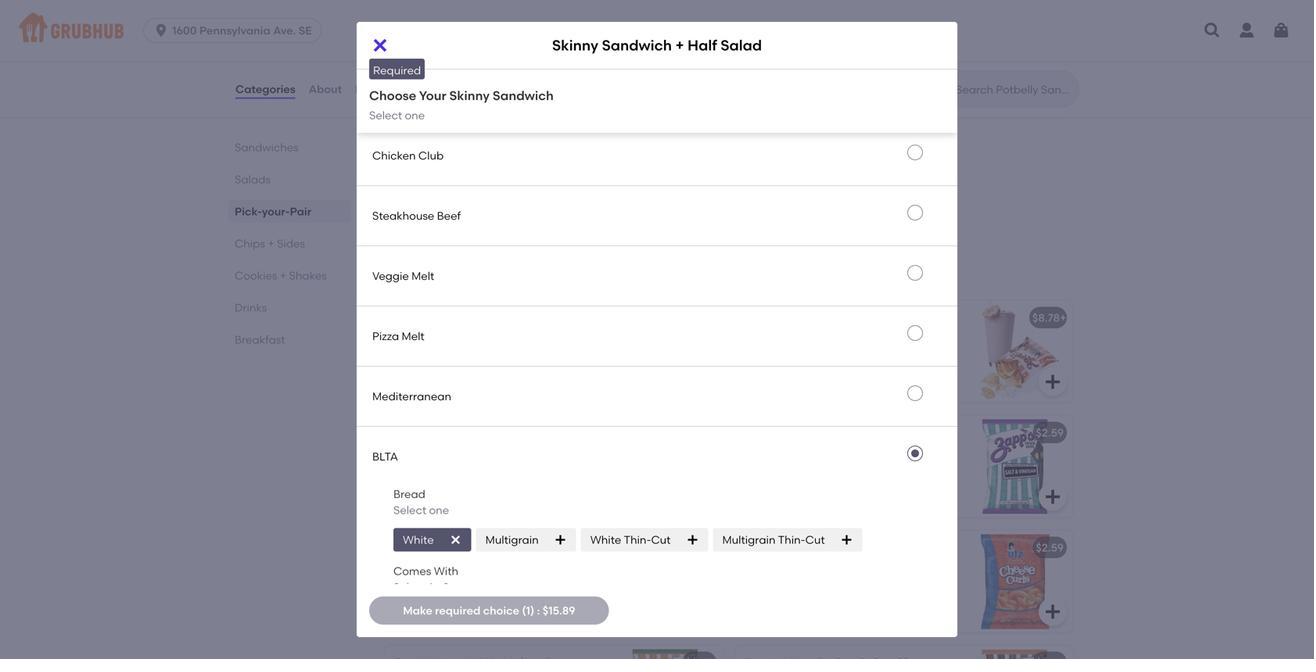 Task type: describe. For each thing, give the bounding box(es) containing it.
choose for make it a meal deal! choose any chips and a drink.
[[504, 334, 545, 347]]

steakhouse
[[372, 209, 435, 223]]

chips down "pick-"
[[235, 237, 265, 250]]

zapp's for zapp's regular chips
[[394, 427, 431, 440]]

pennsylvania
[[200, 24, 271, 37]]

your for skinny sandwich + cup of soup
[[453, 48, 476, 61]]

zapp's salt & vinegar chips
[[745, 427, 895, 440]]

pizza
[[372, 330, 399, 343]]

salads
[[235, 173, 271, 186]]

skinny for skinny sandwich + cup of soup
[[540, 48, 572, 61]]

-
[[436, 581, 440, 594]]

half salad + cup of soup image
[[956, 15, 1074, 117]]

sandwich up pair two of your favorites: a skinny sandwich with a half salad
[[432, 141, 485, 154]]

it for shake.
[[776, 334, 783, 347]]

1 vertical spatial $15.89
[[543, 604, 575, 618]]

with for pair two of your favorites: a skinny sandwich with a cup of mac & cheese, chili or soup
[[448, 64, 470, 77]]

thin- for white
[[624, 534, 651, 547]]

chips right vinegar
[[864, 427, 895, 440]]

about button
[[308, 61, 343, 117]]

(1)
[[522, 604, 535, 618]]

sandwich up pair two of your favorites: a skinny sandwich with a cup of mac & cheese, chili or soup
[[432, 26, 485, 39]]

multigrain for multigrain
[[486, 534, 539, 547]]

chips for make it a meal deal! choose any chips and a drink.
[[394, 350, 423, 363]]

meal for drink.
[[445, 334, 471, 347]]

zapp's regular chips
[[394, 427, 509, 440]]

pizza melt
[[372, 330, 425, 343]]

bread
[[394, 488, 426, 501]]

soup for salad
[[782, 80, 808, 93]]

thin- for multigrain
[[778, 534, 806, 547]]

pair two of your favorites: a skinny sandwich with a half salad
[[394, 163, 572, 192]]

0 vertical spatial skinny sandwich + half salad
[[552, 37, 762, 54]]

$8.78 +
[[1033, 312, 1067, 325]]

:
[[537, 604, 540, 618]]

cookies + shakes
[[235, 269, 327, 282]]

sandwich inside the choose your skinny sandwich select one
[[493, 88, 554, 103]]

cheese
[[765, 542, 806, 555]]

cut for multigrain thin-cut
[[806, 534, 825, 547]]

categories
[[236, 82, 296, 96]]

select inside the choose your skinny sandwich select one
[[369, 109, 402, 122]]

zapp's mesquite bar-b-que chips image
[[956, 646, 1074, 660]]

baked
[[394, 542, 429, 555]]

make it a meal deal! choose any chips and a shake.
[[745, 334, 917, 363]]

1 horizontal spatial half
[[688, 37, 717, 54]]

with for pair two of your favorites: a skinny sandwich with a half salad
[[448, 179, 470, 192]]

soup for skinny sandwich + cup of soup
[[536, 26, 563, 39]]

or for sandwich
[[462, 80, 473, 93]]

pizza melt button
[[357, 307, 958, 366]]

multigrain thin-cut
[[723, 534, 825, 547]]

mac for skinny
[[519, 64, 543, 77]]

required
[[373, 64, 421, 77]]

reviews
[[355, 82, 399, 96]]

chips + shake image
[[956, 301, 1074, 403]]

favorites: for skinny sandwich + half salad
[[479, 163, 527, 176]]

with
[[434, 565, 459, 578]]

shakes
[[289, 269, 327, 282]]

utz
[[745, 542, 763, 555]]

1 horizontal spatial chips + sides
[[382, 264, 492, 284]]

pick-your-pair
[[235, 205, 312, 218]]

vinegar
[[819, 427, 861, 440]]

0 horizontal spatial salad
[[522, 141, 553, 154]]

regular
[[434, 427, 476, 440]]

reviews button
[[355, 61, 400, 117]]

pick-
[[235, 205, 262, 218]]

make for make it a meal deal! choose any chips and a drink.
[[394, 334, 423, 347]]

utz cheese curls image
[[956, 531, 1074, 633]]

cheese, for pair two of your favorites: a half salad with a cup of mac & cheese, chili or soup
[[886, 64, 927, 77]]

soup for sandwich
[[475, 80, 501, 93]]

veggie melt
[[372, 269, 435, 283]]

steakhouse beef
[[372, 209, 461, 223]]

2
[[443, 581, 449, 594]]

baked lay's
[[394, 542, 459, 555]]

two for pair two of your favorites: a half salad with a cup of mac & cheese, chili or soup
[[768, 48, 788, 61]]

club
[[419, 149, 444, 162]]

skinny sandwich + half salad image
[[606, 130, 723, 232]]

chicken
[[372, 149, 416, 162]]

cup for sandwich
[[497, 26, 520, 39]]

lay's
[[431, 542, 459, 555]]

required
[[435, 604, 481, 618]]

pair right "pick-"
[[290, 205, 312, 218]]

avo turkey button
[[357, 66, 958, 125]]

chips down steakhouse
[[382, 264, 429, 284]]

zapp's hotter 'n hot jalapeño chips image
[[606, 646, 723, 660]]

breakfast
[[235, 333, 285, 347]]

skinny sandwich + cup of soup image
[[606, 15, 723, 117]]

pair for pair two of your favorites: a half salad with a cup of mac & cheese, chili or soup
[[745, 48, 766, 61]]

white for white
[[403, 534, 434, 547]]

Search Potbelly Sandwich Works search field
[[955, 82, 1074, 97]]

avo turkey
[[372, 89, 429, 102]]

make it a meal deal! choose any chips and a drink. button
[[385, 301, 723, 403]]

it for drink.
[[426, 334, 433, 347]]

zapp's regular chips image
[[606, 416, 723, 518]]

1600
[[172, 24, 197, 37]]

mac for half
[[848, 64, 872, 77]]

sandwiches
[[235, 141, 299, 154]]

skinny sandwich + cup of soup
[[394, 26, 563, 39]]

zapp's for zapp's salt & vinegar chips
[[745, 427, 782, 440]]

chips right regular
[[478, 427, 509, 440]]

skinny for skinny sandwich + half salad
[[540, 163, 572, 176]]

melt for veggie melt
[[412, 269, 435, 283]]

half inside pair two of your favorites: a skinny sandwich with a half salad
[[483, 179, 503, 192]]

drinks
[[235, 301, 267, 315]]

blta
[[372, 450, 398, 464]]

with for pair two of your favorites: a half salad with a cup of mac & cheese, chili or soup
[[777, 64, 799, 77]]

ave.
[[273, 24, 296, 37]]

comes with select 1 - 2
[[394, 565, 459, 594]]

$8.78
[[1033, 312, 1060, 325]]

main navigation navigation
[[0, 0, 1315, 61]]

make it a meal deal! choose any chips and a drink.
[[394, 334, 567, 363]]

cup for salad
[[812, 64, 832, 77]]

cut for white thin-cut
[[651, 534, 671, 547]]

zapp's salt & vinegar chips image
[[956, 416, 1074, 518]]

pair two of your favorites: a half salad with a cup of mac & cheese, chili or soup
[[745, 48, 927, 93]]

0 horizontal spatial half
[[497, 141, 519, 154]]

$2.59 for zapp's regular chips
[[686, 427, 714, 440]]

$13.79
[[682, 26, 714, 39]]

drink.
[[459, 350, 488, 363]]

skinny inside the choose your skinny sandwich select one
[[450, 88, 490, 103]]

pair for pair two of your favorites: a skinny sandwich with a cup of mac & cheese, chili or soup
[[394, 48, 415, 61]]

1 horizontal spatial salad
[[721, 37, 762, 54]]

two for pair two of your favorites: a skinny sandwich with a half salad
[[418, 163, 437, 176]]

choice
[[483, 604, 520, 618]]

cup for sandwich
[[483, 64, 503, 77]]

white thin-cut
[[591, 534, 671, 547]]

2 horizontal spatial half
[[745, 26, 767, 39]]

half inside pair two of your favorites: a half salad with a cup of mac & cheese, chili or soup
[[890, 48, 911, 61]]

half salad + cup of soup
[[745, 26, 879, 39]]



Task type: locate. For each thing, give the bounding box(es) containing it.
sandwich for pair two of your favorites: a skinny sandwich with a cup of mac & cheese, chili or soup
[[394, 64, 445, 77]]

pair up required
[[394, 48, 415, 61]]

chili inside pair two of your favorites: a half salad with a cup of mac & cheese, chili or soup
[[745, 80, 766, 93]]

melt
[[412, 269, 435, 283], [402, 330, 425, 343]]

multigrain right the lay's
[[486, 534, 539, 547]]

cup for salad
[[813, 26, 836, 39]]

melt for pizza melt
[[402, 330, 425, 343]]

one inside bread select one
[[429, 504, 449, 517]]

favorites: for skinny sandwich + cup of soup
[[479, 48, 527, 61]]

make inside make it a meal deal! choose any chips and a drink.
[[394, 334, 423, 347]]

mac
[[519, 64, 543, 77], [848, 64, 872, 77]]

pair two of your favorites: a skinny sandwich with a cup of mac & cheese, chili or soup
[[394, 48, 572, 93]]

0 vertical spatial $15.89
[[681, 141, 714, 154]]

white for white thin-cut
[[591, 534, 622, 547]]

0 horizontal spatial white
[[403, 534, 434, 547]]

1 vertical spatial select
[[394, 504, 427, 517]]

soup for half salad + cup of soup
[[852, 26, 879, 39]]

salad
[[770, 26, 801, 39], [721, 37, 762, 54], [522, 141, 553, 154]]

chili down half salad + cup of soup
[[745, 80, 766, 93]]

two up required
[[418, 48, 437, 61]]

$2.59 for zapp's salt & vinegar chips
[[1036, 427, 1064, 440]]

thin- down the zapp's regular chips image
[[624, 534, 651, 547]]

2 horizontal spatial &
[[875, 64, 883, 77]]

any for make it a meal deal! choose any chips and a drink.
[[547, 334, 567, 347]]

1 skinny from the top
[[540, 48, 572, 61]]

any inside make it a meal deal! choose any chips and a drink.
[[547, 334, 567, 347]]

2 soup from the left
[[852, 26, 879, 39]]

zapp's up blta
[[394, 427, 431, 440]]

cup inside pair two of your favorites: a skinny sandwich with a cup of mac & cheese, chili or soup
[[483, 64, 503, 77]]

salad
[[745, 64, 774, 77], [505, 179, 535, 192]]

select down "comes"
[[394, 581, 427, 594]]

2 thin- from the left
[[778, 534, 806, 547]]

1 cup from the left
[[483, 64, 503, 77]]

2 chili from the left
[[745, 80, 766, 93]]

chips + sides down beef
[[382, 264, 492, 284]]

1 horizontal spatial thin-
[[778, 534, 806, 547]]

1 horizontal spatial cup
[[812, 64, 832, 77]]

cut down the zapp's regular chips image
[[651, 534, 671, 547]]

1 horizontal spatial sides
[[447, 264, 492, 284]]

1 horizontal spatial meal
[[796, 334, 822, 347]]

1 any from the left
[[547, 334, 567, 347]]

melt right pizza
[[402, 330, 425, 343]]

cheese,
[[886, 64, 927, 77], [394, 80, 435, 93]]

+
[[488, 26, 494, 39], [804, 26, 810, 39], [676, 37, 684, 54], [488, 141, 494, 154], [268, 237, 274, 250], [433, 264, 443, 284], [280, 269, 287, 282], [1060, 312, 1067, 325]]

1 thin- from the left
[[624, 534, 651, 547]]

meal for shake.
[[796, 334, 822, 347]]

sandwich
[[394, 64, 445, 77], [394, 179, 445, 192]]

1 horizontal spatial salad
[[745, 64, 774, 77]]

multigrain
[[486, 534, 539, 547], [723, 534, 776, 547]]

curls
[[809, 542, 836, 555]]

chips left shake.
[[745, 350, 773, 363]]

0 vertical spatial sandwich
[[394, 64, 445, 77]]

pair for pair two of your favorites: a skinny sandwich with a half salad
[[394, 163, 415, 176]]

1 horizontal spatial multigrain
[[723, 534, 776, 547]]

a
[[530, 48, 537, 61], [880, 48, 888, 61], [473, 64, 480, 77], [802, 64, 809, 77], [530, 163, 537, 176], [473, 179, 480, 192], [435, 334, 443, 347], [786, 334, 793, 347], [449, 350, 456, 363], [800, 350, 807, 363]]

0 horizontal spatial &
[[546, 64, 554, 77]]

1 horizontal spatial white
[[591, 534, 622, 547]]

1
[[429, 581, 433, 594]]

0 horizontal spatial and
[[425, 350, 446, 363]]

0 horizontal spatial cup
[[483, 64, 503, 77]]

1 vertical spatial sides
[[447, 264, 492, 284]]

2 cut from the left
[[806, 534, 825, 547]]

your up beef
[[453, 163, 476, 176]]

1 horizontal spatial choose
[[504, 334, 545, 347]]

1 horizontal spatial any
[[898, 334, 917, 347]]

1 horizontal spatial soup
[[782, 80, 808, 93]]

2 mac from the left
[[848, 64, 872, 77]]

sandwich inside pair two of your favorites: a skinny sandwich with a cup of mac & cheese, chili or soup
[[394, 64, 445, 77]]

your
[[419, 88, 447, 103]]

one up the lay's
[[429, 504, 449, 517]]

skinny
[[394, 26, 429, 39], [552, 37, 599, 54], [450, 88, 490, 103], [394, 141, 429, 154]]

blta button
[[357, 427, 958, 487]]

favorites: inside pair two of your favorites: a half salad with a cup of mac & cheese, chili or soup
[[829, 48, 878, 61]]

& inside pair two of your favorites: a half salad with a cup of mac & cheese, chili or soup
[[875, 64, 883, 77]]

1 sandwich from the top
[[394, 64, 445, 77]]

chili
[[438, 80, 459, 93], [745, 80, 766, 93]]

0 horizontal spatial half
[[483, 179, 503, 192]]

chips down the pizza melt
[[394, 350, 423, 363]]

deal! inside make it a meal deal! choose any chips and a drink.
[[474, 334, 501, 347]]

sides
[[277, 237, 305, 250], [447, 264, 492, 284]]

salad inside pair two of your favorites: a skinny sandwich with a half salad
[[505, 179, 535, 192]]

1 chips from the left
[[394, 350, 423, 363]]

1 chili from the left
[[438, 80, 459, 93]]

with up the choose your skinny sandwich select one
[[448, 64, 470, 77]]

utz cheese curls
[[745, 542, 836, 555]]

0 horizontal spatial thin-
[[624, 534, 651, 547]]

$15.89 down avo turkey button
[[681, 141, 714, 154]]

mac inside pair two of your favorites: a skinny sandwich with a cup of mac & cheese, chili or soup
[[519, 64, 543, 77]]

salad inside pair two of your favorites: a half salad with a cup of mac & cheese, chili or soup
[[745, 64, 774, 77]]

1 horizontal spatial &
[[808, 427, 816, 440]]

2 cup from the left
[[812, 64, 832, 77]]

1 vertical spatial salad
[[505, 179, 535, 192]]

one inside the choose your skinny sandwich select one
[[405, 109, 425, 122]]

and for drink.
[[425, 350, 446, 363]]

0 horizontal spatial one
[[405, 109, 425, 122]]

and inside make it a meal deal! choose any chips and a shake.
[[776, 350, 797, 363]]

1 or from the left
[[462, 80, 473, 93]]

it inside make it a meal deal! choose any chips and a drink.
[[426, 334, 433, 347]]

&
[[546, 64, 554, 77], [875, 64, 883, 77], [808, 427, 816, 440]]

cup up pair two of your favorites: a skinny sandwich with a cup of mac & cheese, chili or soup
[[497, 26, 520, 39]]

your down 'skinny sandwich + cup of soup'
[[453, 48, 476, 61]]

2 chips from the left
[[745, 350, 773, 363]]

1600 pennsylvania ave. se
[[172, 24, 312, 37]]

make inside make it a meal deal! choose any chips and a shake.
[[745, 334, 774, 347]]

0 horizontal spatial or
[[462, 80, 473, 93]]

chips + sides down the pick-your-pair
[[235, 237, 305, 250]]

soup
[[475, 80, 501, 93], [782, 80, 808, 93]]

1 horizontal spatial it
[[776, 334, 783, 347]]

2 or from the left
[[769, 80, 780, 93]]

favorites: down the choose your skinny sandwich select one
[[479, 163, 527, 176]]

0 horizontal spatial zapp's
[[394, 427, 431, 440]]

one
[[405, 109, 425, 122], [429, 504, 449, 517]]

1 horizontal spatial one
[[429, 504, 449, 517]]

0 vertical spatial skinny
[[540, 48, 572, 61]]

your inside pair two of your favorites: a skinny sandwich with a cup of mac & cheese, chili or soup
[[453, 48, 476, 61]]

chicken club
[[372, 149, 444, 162]]

zapp's
[[394, 427, 431, 440], [745, 427, 782, 440]]

skinny inside pair two of your favorites: a skinny sandwich with a cup of mac & cheese, chili or soup
[[540, 48, 572, 61]]

any inside make it a meal deal! choose any chips and a shake.
[[898, 334, 917, 347]]

2 meal from the left
[[796, 334, 822, 347]]

comes
[[394, 565, 431, 578]]

two inside pair two of your favorites: a skinny sandwich with a cup of mac & cheese, chili or soup
[[418, 48, 437, 61]]

cup inside pair two of your favorites: a half salad with a cup of mac & cheese, chili or soup
[[812, 64, 832, 77]]

$15.89
[[681, 141, 714, 154], [543, 604, 575, 618]]

1 horizontal spatial or
[[769, 80, 780, 93]]

0 horizontal spatial soup
[[475, 80, 501, 93]]

2 horizontal spatial choose
[[854, 334, 895, 347]]

cup
[[483, 64, 503, 77], [812, 64, 832, 77]]

mac inside pair two of your favorites: a half salad with a cup of mac & cheese, chili or soup
[[848, 64, 872, 77]]

cheese, inside pair two of your favorites: a skinny sandwich with a cup of mac & cheese, chili or soup
[[394, 80, 435, 93]]

your-
[[262, 205, 290, 218]]

soup up pair two of your favorites: a skinny sandwich with a cup of mac & cheese, chili or soup
[[536, 26, 563, 39]]

two down club
[[418, 163, 437, 176]]

it inside make it a meal deal! choose any chips and a shake.
[[776, 334, 783, 347]]

of
[[522, 26, 533, 39], [838, 26, 849, 39], [440, 48, 451, 61], [791, 48, 801, 61], [506, 64, 516, 77], [835, 64, 845, 77], [440, 163, 451, 176]]

deal! up shake.
[[824, 334, 852, 347]]

2 horizontal spatial salad
[[770, 26, 801, 39]]

cup down 'skinny sandwich + cup of soup'
[[483, 64, 503, 77]]

soup
[[536, 26, 563, 39], [852, 26, 879, 39]]

soup up pair two of your favorites: a half salad with a cup of mac & cheese, chili or soup
[[852, 26, 879, 39]]

with inside pair two of your favorites: a skinny sandwich with a cup of mac & cheese, chili or soup
[[448, 64, 470, 77]]

skinny
[[540, 48, 572, 61], [540, 163, 572, 176]]

1 it from the left
[[426, 334, 433, 347]]

cookies
[[235, 269, 277, 282]]

1 soup from the left
[[536, 26, 563, 39]]

cut
[[651, 534, 671, 547], [806, 534, 825, 547]]

or down half salad + cup of soup
[[769, 80, 780, 93]]

choose your skinny sandwich select one
[[369, 88, 554, 122]]

chips inside make it a meal deal! choose any chips and a drink.
[[394, 350, 423, 363]]

deal!
[[474, 334, 501, 347], [824, 334, 852, 347]]

sandwich for pair two of your favorites: a skinny sandwich with a half salad
[[394, 179, 445, 192]]

or right your
[[462, 80, 473, 93]]

2 deal! from the left
[[824, 334, 852, 347]]

baked lay's image
[[606, 531, 723, 633]]

your for half salad + cup of soup
[[804, 48, 827, 61]]

with up beef
[[448, 179, 470, 192]]

favorites: inside pair two of your favorites: a skinny sandwich with a half salad
[[479, 163, 527, 176]]

salad right $13.79
[[721, 37, 762, 54]]

veggie melt button
[[357, 246, 958, 306]]

deal! inside make it a meal deal! choose any chips and a shake.
[[824, 334, 852, 347]]

your inside pair two of your favorites: a half salad with a cup of mac & cheese, chili or soup
[[804, 48, 827, 61]]

make for make it a meal deal! choose any chips and a shake.
[[745, 334, 774, 347]]

0 horizontal spatial $15.89
[[543, 604, 575, 618]]

or inside pair two of your favorites: a skinny sandwich with a cup of mac & cheese, chili or soup
[[462, 80, 473, 93]]

0 horizontal spatial meal
[[445, 334, 471, 347]]

1 horizontal spatial half
[[890, 48, 911, 61]]

skinny sandwich + half salad up pair two of your favorites: a skinny sandwich with a half salad
[[394, 141, 553, 154]]

0 horizontal spatial cup
[[497, 26, 520, 39]]

sandwich up steakhouse beef
[[394, 179, 445, 192]]

select down avo
[[369, 109, 402, 122]]

with down half salad + cup of soup
[[777, 64, 799, 77]]

chili right 'turkey'
[[438, 80, 459, 93]]

or inside pair two of your favorites: a half salad with a cup of mac & cheese, chili or soup
[[769, 80, 780, 93]]

2 and from the left
[[776, 350, 797, 363]]

svg image inside 1600 pennsylvania ave. se button
[[153, 23, 169, 38]]

1 horizontal spatial cut
[[806, 534, 825, 547]]

& for half
[[875, 64, 883, 77]]

favorites: inside pair two of your favorites: a skinny sandwich with a cup of mac & cheese, chili or soup
[[479, 48, 527, 61]]

soup inside pair two of your favorites: a skinny sandwich with a cup of mac & cheese, chili or soup
[[475, 80, 501, 93]]

with
[[448, 64, 470, 77], [777, 64, 799, 77], [448, 179, 470, 192]]

make
[[394, 334, 423, 347], [745, 334, 774, 347], [403, 604, 433, 618]]

0 vertical spatial melt
[[412, 269, 435, 283]]

about
[[309, 82, 342, 96]]

select inside bread select one
[[394, 504, 427, 517]]

turkey
[[395, 89, 429, 102]]

0 horizontal spatial chips + sides
[[235, 237, 305, 250]]

0 vertical spatial half
[[890, 48, 911, 61]]

soup inside pair two of your favorites: a half salad with a cup of mac & cheese, chili or soup
[[782, 80, 808, 93]]

sandwich up 'turkey'
[[394, 64, 445, 77]]

steakhouse beef button
[[357, 186, 958, 246]]

soup down half salad + cup of soup
[[782, 80, 808, 93]]

skinny sandwich + half salad up avo turkey button
[[552, 37, 762, 54]]

2 vertical spatial select
[[394, 581, 427, 594]]

1 mac from the left
[[519, 64, 543, 77]]

$2.59 for baked lay's
[[686, 542, 714, 555]]

meal inside make it a meal deal! choose any chips and a shake.
[[796, 334, 822, 347]]

avo
[[372, 89, 392, 102]]

it
[[426, 334, 433, 347], [776, 334, 783, 347]]

chips inside make it a meal deal! choose any chips and a shake.
[[745, 350, 773, 363]]

0 horizontal spatial soup
[[536, 26, 563, 39]]

1 multigrain from the left
[[486, 534, 539, 547]]

cut right utz
[[806, 534, 825, 547]]

bread select one
[[394, 488, 449, 517]]

1 horizontal spatial chili
[[745, 80, 766, 93]]

any
[[547, 334, 567, 347], [898, 334, 917, 347]]

1 vertical spatial cheese,
[[394, 80, 435, 93]]

deal! up drink.
[[474, 334, 501, 347]]

of inside pair two of your favorites: a skinny sandwich with a half salad
[[440, 163, 451, 176]]

cheese, for pair two of your favorites: a skinny sandwich with a cup of mac & cheese, chili or soup
[[394, 80, 435, 93]]

pair inside pair two of your favorites: a half salad with a cup of mac & cheese, chili or soup
[[745, 48, 766, 61]]

and left drink.
[[425, 350, 446, 363]]

or for salad
[[769, 80, 780, 93]]

svg image
[[1204, 21, 1222, 40], [1272, 21, 1291, 40], [153, 23, 169, 38], [1044, 87, 1063, 106], [450, 534, 462, 547], [687, 534, 699, 547], [841, 534, 853, 547], [1044, 603, 1063, 622]]

1 and from the left
[[425, 350, 446, 363]]

multigrain left curls
[[723, 534, 776, 547]]

deal! for shake.
[[824, 334, 852, 347]]

1 horizontal spatial and
[[776, 350, 797, 363]]

0 vertical spatial salad
[[745, 64, 774, 77]]

sandwich up avo turkey button
[[602, 37, 672, 54]]

$15.89 right :
[[543, 604, 575, 618]]

favorites: for half salad + cup of soup
[[829, 48, 878, 61]]

meal up drink.
[[445, 334, 471, 347]]

categories button
[[235, 61, 296, 117]]

1 vertical spatial chips + sides
[[382, 264, 492, 284]]

salt
[[784, 427, 805, 440]]

select down bread
[[394, 504, 427, 517]]

mac down half salad + cup of soup
[[848, 64, 872, 77]]

1 zapp's from the left
[[394, 427, 431, 440]]

with inside pair two of your favorites: a half salad with a cup of mac & cheese, chili or soup
[[777, 64, 799, 77]]

1 soup from the left
[[475, 80, 501, 93]]

soup down 'skinny sandwich + cup of soup'
[[475, 80, 501, 93]]

pair inside pair two of your favorites: a skinny sandwich with a half salad
[[394, 163, 415, 176]]

melt right veggie at top
[[412, 269, 435, 283]]

mac down 'skinny sandwich + cup of soup'
[[519, 64, 543, 77]]

meal inside make it a meal deal! choose any chips and a drink.
[[445, 334, 471, 347]]

1 horizontal spatial cheese,
[[886, 64, 927, 77]]

se
[[299, 24, 312, 37]]

half right $13.79
[[745, 26, 767, 39]]

cup down half salad + cup of soup
[[812, 64, 832, 77]]

italian
[[372, 28, 406, 42]]

skinny sandwich + half salad
[[552, 37, 762, 54], [394, 141, 553, 154]]

1 vertical spatial one
[[429, 504, 449, 517]]

favorites: down 'skinny sandwich + cup of soup'
[[479, 48, 527, 61]]

1 meal from the left
[[445, 334, 471, 347]]

thin- left curls
[[778, 534, 806, 547]]

1 cup from the left
[[497, 26, 520, 39]]

italian button
[[357, 5, 958, 65]]

1 horizontal spatial zapp's
[[745, 427, 782, 440]]

cup
[[497, 26, 520, 39], [813, 26, 836, 39]]

your for skinny sandwich + half salad
[[453, 163, 476, 176]]

0 vertical spatial cheese,
[[886, 64, 927, 77]]

0 horizontal spatial it
[[426, 334, 433, 347]]

1 vertical spatial skinny
[[540, 163, 572, 176]]

mediterranean
[[372, 390, 452, 403]]

two down half salad + cup of soup
[[768, 48, 788, 61]]

chips for make it a meal deal! choose any chips and a shake.
[[745, 350, 773, 363]]

2 sandwich from the top
[[394, 179, 445, 192]]

2 it from the left
[[776, 334, 783, 347]]

half
[[745, 26, 767, 39], [688, 37, 717, 54], [497, 141, 519, 154]]

1 horizontal spatial mac
[[848, 64, 872, 77]]

0 vertical spatial one
[[405, 109, 425, 122]]

make required choice (1) : $15.89
[[403, 604, 575, 618]]

your inside pair two of your favorites: a skinny sandwich with a half salad
[[453, 163, 476, 176]]

any for make it a meal deal! choose any chips and a shake.
[[898, 334, 917, 347]]

salad up pair two of your favorites: a half salad with a cup of mac & cheese, chili or soup
[[770, 26, 801, 39]]

2 multigrain from the left
[[723, 534, 776, 547]]

favorites: down half salad + cup of soup
[[829, 48, 878, 61]]

beef
[[437, 209, 461, 223]]

choose for make it a meal deal! choose any chips and a shake.
[[854, 334, 895, 347]]

and for shake.
[[776, 350, 797, 363]]

mediterranean button
[[357, 367, 958, 426]]

veggie
[[372, 269, 409, 283]]

sandwich
[[432, 26, 485, 39], [602, 37, 672, 54], [493, 88, 554, 103], [432, 141, 485, 154]]

1 vertical spatial half
[[483, 179, 503, 192]]

with inside pair two of your favorites: a skinny sandwich with a half salad
[[448, 179, 470, 192]]

cheese, inside pair two of your favorites: a half salad with a cup of mac & cheese, chili or soup
[[886, 64, 927, 77]]

sandwich inside pair two of your favorites: a skinny sandwich with a half salad
[[394, 179, 445, 192]]

2 any from the left
[[898, 334, 917, 347]]

0 horizontal spatial sides
[[277, 237, 305, 250]]

chili inside pair two of your favorites: a skinny sandwich with a cup of mac & cheese, chili or soup
[[438, 80, 459, 93]]

& inside pair two of your favorites: a skinny sandwich with a cup of mac & cheese, chili or soup
[[546, 64, 554, 77]]

0 horizontal spatial salad
[[505, 179, 535, 192]]

2 white from the left
[[591, 534, 622, 547]]

0 horizontal spatial cut
[[651, 534, 671, 547]]

1 white from the left
[[403, 534, 434, 547]]

1 cut from the left
[[651, 534, 671, 547]]

favorites:
[[479, 48, 527, 61], [829, 48, 878, 61], [479, 163, 527, 176]]

1 vertical spatial sandwich
[[394, 179, 445, 192]]

select inside comes with select 1 - 2
[[394, 581, 427, 594]]

one down 'turkey'
[[405, 109, 425, 122]]

0 vertical spatial sides
[[277, 237, 305, 250]]

0 horizontal spatial chips
[[394, 350, 423, 363]]

1 vertical spatial skinny sandwich + half salad
[[394, 141, 553, 154]]

1 horizontal spatial chips
[[745, 350, 773, 363]]

1 vertical spatial melt
[[402, 330, 425, 343]]

chili for salad
[[745, 80, 766, 93]]

1 horizontal spatial soup
[[852, 26, 879, 39]]

two inside pair two of your favorites: a skinny sandwich with a half salad
[[418, 163, 437, 176]]

& for skinny
[[546, 64, 554, 77]]

chili for sandwich
[[438, 80, 459, 93]]

pair down half salad + cup of soup
[[745, 48, 766, 61]]

0 vertical spatial select
[[369, 109, 402, 122]]

2 cup from the left
[[813, 26, 836, 39]]

choose
[[369, 88, 417, 103], [504, 334, 545, 347], [854, 334, 895, 347]]

pair down chicken club
[[394, 163, 415, 176]]

shake.
[[809, 350, 843, 363]]

choose inside the choose your skinny sandwich select one
[[369, 88, 417, 103]]

chicken club button
[[357, 126, 958, 185]]

salad up pair two of your favorites: a skinny sandwich with a half salad
[[522, 141, 553, 154]]

cup up pair two of your favorites: a half salad with a cup of mac & cheese, chili or soup
[[813, 26, 836, 39]]

and left shake.
[[776, 350, 797, 363]]

1 horizontal spatial $15.89
[[681, 141, 714, 154]]

sides down beef
[[447, 264, 492, 284]]

0 horizontal spatial choose
[[369, 88, 417, 103]]

2 soup from the left
[[782, 80, 808, 93]]

1 horizontal spatial deal!
[[824, 334, 852, 347]]

half up avo turkey button
[[688, 37, 717, 54]]

two inside pair two of your favorites: a half salad with a cup of mac & cheese, chili or soup
[[768, 48, 788, 61]]

sandwich down 'skinny sandwich + cup of soup'
[[493, 88, 554, 103]]

0 horizontal spatial mac
[[519, 64, 543, 77]]

sides up cookies + shakes
[[277, 237, 305, 250]]

thin-
[[624, 534, 651, 547], [778, 534, 806, 547]]

svg image
[[371, 36, 390, 55], [1044, 373, 1063, 392], [1044, 488, 1063, 507], [555, 534, 567, 547]]

1 deal! from the left
[[474, 334, 501, 347]]

half up pair two of your favorites: a skinny sandwich with a half salad
[[497, 141, 519, 154]]

choose inside make it a meal deal! choose any chips and a shake.
[[854, 334, 895, 347]]

0 horizontal spatial any
[[547, 334, 567, 347]]

and inside make it a meal deal! choose any chips and a drink.
[[425, 350, 446, 363]]

your down half salad + cup of soup
[[804, 48, 827, 61]]

skinny inside pair two of your favorites: a skinny sandwich with a half salad
[[540, 163, 572, 176]]

0 vertical spatial chips + sides
[[235, 237, 305, 250]]

multigrain for multigrain thin-cut
[[723, 534, 776, 547]]

2 zapp's from the left
[[745, 427, 782, 440]]

two for pair two of your favorites: a skinny sandwich with a cup of mac & cheese, chili or soup
[[418, 48, 437, 61]]

zapp's left salt
[[745, 427, 782, 440]]

0 horizontal spatial multigrain
[[486, 534, 539, 547]]

0 horizontal spatial chili
[[438, 80, 459, 93]]

white
[[403, 534, 434, 547], [591, 534, 622, 547]]

pair inside pair two of your favorites: a skinny sandwich with a cup of mac & cheese, chili or soup
[[394, 48, 415, 61]]

2 skinny from the top
[[540, 163, 572, 176]]

chips + drink image
[[606, 301, 723, 403]]

0 horizontal spatial deal!
[[474, 334, 501, 347]]

choose inside make it a meal deal! choose any chips and a drink.
[[504, 334, 545, 347]]

meal up shake.
[[796, 334, 822, 347]]

0 horizontal spatial cheese,
[[394, 80, 435, 93]]

1 horizontal spatial cup
[[813, 26, 836, 39]]

1600 pennsylvania ave. se button
[[143, 18, 328, 43]]

deal! for drink.
[[474, 334, 501, 347]]



Task type: vqa. For each thing, say whether or not it's contained in the screenshot.
the fresh for Large Strawberry Yakult Tea
no



